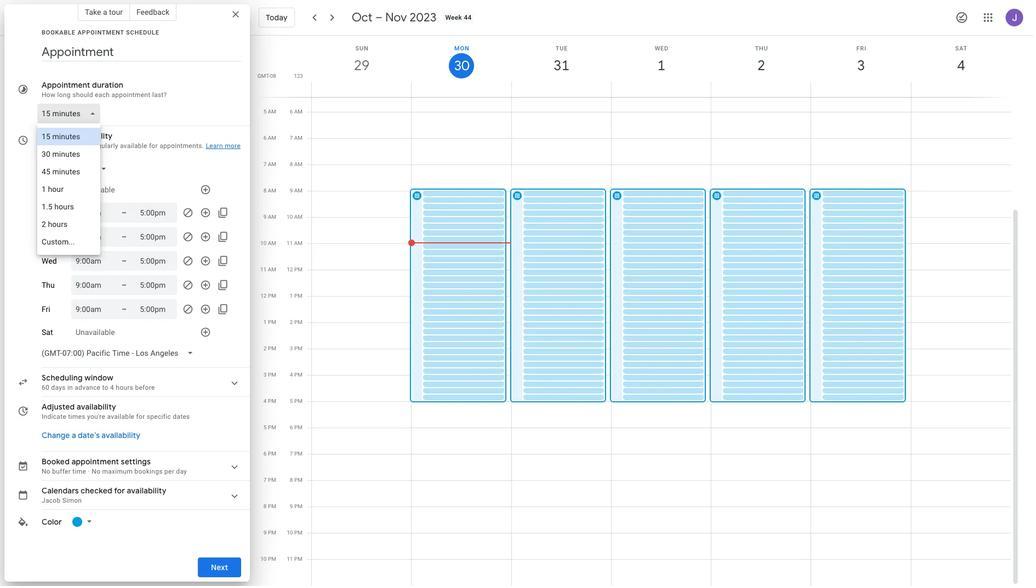 Task type: vqa. For each thing, say whether or not it's contained in the screenshot.


Task type: locate. For each thing, give the bounding box(es) containing it.
schedule
[[126, 29, 159, 36]]

checked
[[81, 486, 112, 496]]

mon
[[455, 45, 470, 52], [42, 208, 57, 217]]

1 vertical spatial you're
[[87, 413, 105, 420]]

2 vertical spatial 5
[[264, 424, 267, 430]]

1 vertical spatial sun
[[42, 185, 55, 194]]

0 vertical spatial fri
[[857, 45, 867, 52]]

30
[[454, 57, 469, 75]]

appointment
[[78, 29, 124, 36]]

0 horizontal spatial 3 pm
[[264, 372, 276, 378]]

change a date's availability button
[[37, 425, 145, 445]]

wed
[[655, 45, 669, 52], [42, 257, 57, 265]]

settings
[[121, 457, 151, 467]]

1 horizontal spatial sat
[[956, 45, 968, 52]]

sat for sat 4
[[956, 45, 968, 52]]

– left end time on fridays text box
[[122, 305, 127, 314]]

week
[[445, 14, 462, 21]]

1 vertical spatial 12
[[261, 293, 267, 299]]

indicate
[[42, 413, 66, 420]]

2 vertical spatial 1
[[264, 319, 267, 325]]

day
[[176, 468, 187, 475]]

1 vertical spatial 7 pm
[[264, 477, 276, 483]]

tue left start time on tuesdays text box
[[42, 232, 54, 241]]

for inside calendars checked for availability jacob simon
[[114, 486, 125, 496]]

0 vertical spatial sun
[[356, 45, 369, 52]]

time
[[73, 468, 86, 475]]

for
[[149, 142, 158, 150], [136, 413, 145, 420], [114, 486, 125, 496]]

End time on Mondays text field
[[140, 206, 173, 219]]

wed 1
[[655, 45, 669, 75]]

1 horizontal spatial 7 pm
[[290, 451, 303, 457]]

9 pm
[[290, 503, 303, 509], [264, 530, 276, 536]]

7 am
[[290, 135, 303, 141], [263, 161, 276, 167]]

6 am right 5 am
[[290, 109, 303, 115]]

1 horizontal spatial 12
[[287, 266, 293, 272]]

1 no from the left
[[42, 468, 50, 475]]

0 horizontal spatial 3
[[264, 372, 267, 378]]

sun 29
[[353, 45, 369, 75]]

learn more link
[[206, 142, 241, 150]]

Add title text field
[[42, 44, 241, 60]]

tue for tue
[[42, 232, 54, 241]]

sun for sun 29
[[356, 45, 369, 52]]

4 option from the top
[[37, 180, 100, 198]]

0 horizontal spatial 10 am
[[260, 240, 276, 246]]

sat inside 4 column header
[[956, 45, 968, 52]]

0 vertical spatial 8 am
[[290, 161, 303, 167]]

gmt-08
[[258, 73, 276, 79]]

1 vertical spatial sat
[[42, 328, 53, 337]]

grid containing 29
[[254, 36, 1020, 586]]

2 no from the left
[[92, 468, 100, 475]]

5 am
[[263, 109, 276, 115]]

– right start time on wednesdays text box
[[122, 257, 127, 265]]

tour
[[109, 8, 123, 16]]

sun down set at the top left of page
[[42, 185, 55, 194]]

available inside the adjusted availability indicate times you're available for specific dates
[[107, 413, 134, 420]]

0 vertical spatial tue
[[556, 45, 568, 52]]

unavailable down start time on fridays text field
[[76, 328, 115, 337]]

44
[[464, 14, 472, 21]]

0 vertical spatial 11 am
[[287, 240, 303, 246]]

– for thu
[[122, 281, 127, 289]]

1 horizontal spatial 1 pm
[[290, 293, 303, 299]]

1 vertical spatial for
[[136, 413, 145, 420]]

1 vertical spatial wed
[[42, 257, 57, 265]]

0 horizontal spatial 2
[[264, 345, 267, 351]]

available right regularly
[[120, 142, 147, 150]]

3
[[857, 56, 865, 75], [290, 345, 293, 351], [264, 372, 267, 378]]

a inside button
[[72, 430, 76, 440]]

0 vertical spatial 12
[[287, 266, 293, 272]]

sat
[[956, 45, 968, 52], [42, 328, 53, 337]]

available inside general availability set when you're regularly available for appointments. learn more
[[120, 142, 147, 150]]

12 pm
[[287, 266, 303, 272], [261, 293, 276, 299]]

– left end time on tuesdays text box
[[122, 232, 127, 241]]

1 vertical spatial 2
[[290, 319, 293, 325]]

1 vertical spatial 2 pm
[[264, 345, 276, 351]]

availability down to
[[77, 402, 116, 412]]

0 horizontal spatial no
[[42, 468, 50, 475]]

1 horizontal spatial 11 am
[[287, 240, 303, 246]]

1 vertical spatial 7 am
[[263, 161, 276, 167]]

wed for wed 1
[[655, 45, 669, 52]]

mon for mon
[[42, 208, 57, 217]]

0 horizontal spatial 5 pm
[[264, 424, 276, 430]]

1 horizontal spatial 10 pm
[[287, 530, 303, 536]]

next
[[211, 562, 228, 572]]

1
[[657, 56, 665, 75], [290, 293, 293, 299], [264, 319, 267, 325]]

10 pm
[[287, 530, 303, 536], [261, 556, 276, 562]]

30 column header
[[411, 36, 512, 97]]

for left specific
[[136, 413, 145, 420]]

unavailable
[[76, 185, 115, 194], [76, 328, 115, 337]]

a for take
[[103, 8, 107, 16]]

0 horizontal spatial 12 pm
[[261, 293, 276, 299]]

for left appointments.
[[149, 142, 158, 150]]

2 pm
[[290, 319, 303, 325], [264, 345, 276, 351]]

1 vertical spatial appointment
[[72, 457, 119, 467]]

you're inside general availability set when you're regularly available for appointments. learn more
[[72, 142, 90, 150]]

8
[[290, 161, 293, 167], [263, 187, 267, 194], [290, 477, 293, 483], [264, 503, 267, 509]]

1 vertical spatial 1
[[290, 293, 293, 299]]

– right start time on thursdays text field on the left top of the page
[[122, 281, 127, 289]]

2
[[757, 56, 765, 75], [290, 319, 293, 325], [264, 345, 267, 351]]

fri
[[857, 45, 867, 52], [42, 305, 50, 314]]

tue 31
[[553, 45, 569, 75]]

0 vertical spatial 4 pm
[[290, 372, 303, 378]]

am
[[268, 109, 276, 115], [294, 109, 303, 115], [268, 135, 276, 141], [294, 135, 303, 141], [268, 161, 276, 167], [294, 161, 303, 167], [268, 187, 276, 194], [294, 187, 303, 194], [268, 214, 276, 220], [294, 214, 303, 220], [268, 240, 276, 246], [294, 240, 303, 246], [268, 266, 276, 272]]

8 am
[[290, 161, 303, 167], [263, 187, 276, 194]]

thu inside the 2 column header
[[755, 45, 768, 52]]

– for mon
[[122, 208, 127, 217]]

5
[[263, 109, 267, 115], [290, 398, 293, 404], [264, 424, 267, 430]]

sat up the scheduling
[[42, 328, 53, 337]]

1 vertical spatial mon
[[42, 208, 57, 217]]

4
[[957, 56, 965, 75], [290, 372, 293, 378], [110, 384, 114, 391], [264, 398, 267, 404]]

1 vertical spatial 5
[[290, 398, 293, 404]]

– for fri
[[122, 305, 127, 314]]

10
[[287, 214, 293, 220], [260, 240, 267, 246], [287, 530, 293, 536], [261, 556, 267, 562]]

availability inside button
[[102, 430, 140, 440]]

to
[[102, 384, 108, 391]]

4 column header
[[911, 36, 1011, 97]]

1 vertical spatial unavailable
[[76, 328, 115, 337]]

5 option from the top
[[37, 198, 100, 215]]

2 column header
[[711, 36, 812, 97]]

option
[[37, 128, 100, 145], [37, 145, 100, 163], [37, 163, 100, 180], [37, 180, 100, 198], [37, 198, 100, 215], [37, 215, 100, 233], [37, 233, 100, 251]]

wed for wed
[[42, 257, 57, 265]]

0 horizontal spatial 11 am
[[260, 266, 276, 272]]

appointment down duration
[[112, 91, 150, 99]]

sun
[[356, 45, 369, 52], [42, 185, 55, 194]]

1 horizontal spatial 10 am
[[287, 214, 303, 220]]

a
[[103, 8, 107, 16], [72, 430, 76, 440]]

tue inside tue 31
[[556, 45, 568, 52]]

appointment
[[112, 91, 150, 99], [72, 457, 119, 467]]

1 horizontal spatial thu
[[755, 45, 768, 52]]

long
[[57, 91, 71, 99]]

tue up 31
[[556, 45, 568, 52]]

fri inside 3 column header
[[857, 45, 867, 52]]

thu left start time on thursdays text field on the left top of the page
[[42, 281, 55, 289]]

2 horizontal spatial 1
[[657, 56, 665, 75]]

fri left start time on fridays text field
[[42, 305, 50, 314]]

1 horizontal spatial 8 am
[[290, 161, 303, 167]]

sat up saturday, november 4 element
[[956, 45, 968, 52]]

0 horizontal spatial 7 pm
[[264, 477, 276, 483]]

6 am down 5 am
[[263, 135, 276, 141]]

appointment up ·
[[72, 457, 119, 467]]

6
[[290, 109, 293, 115], [263, 135, 267, 141], [290, 424, 293, 430], [264, 451, 267, 457]]

6 pm
[[290, 424, 303, 430], [264, 451, 276, 457]]

you're up the change a date's availability
[[87, 413, 105, 420]]

0 vertical spatial 12 pm
[[287, 266, 303, 272]]

1 horizontal spatial sun
[[356, 45, 369, 52]]

0 horizontal spatial 6 pm
[[264, 451, 276, 457]]

1 vertical spatial 6 am
[[263, 135, 276, 141]]

1 vertical spatial 12 pm
[[261, 293, 276, 299]]

thursday, november 2 element
[[749, 53, 774, 78]]

change
[[42, 430, 70, 440]]

adjusted
[[42, 402, 75, 412]]

sun for sun
[[42, 185, 55, 194]]

unavailable up start time on mondays text box
[[76, 185, 115, 194]]

2 horizontal spatial 3
[[857, 56, 865, 75]]

sat 4
[[956, 45, 968, 75]]

0 vertical spatial mon
[[455, 45, 470, 52]]

1 vertical spatial a
[[72, 430, 76, 440]]

4 pm
[[290, 372, 303, 378], [264, 398, 276, 404]]

– left end time on mondays text box
[[122, 208, 127, 217]]

availability up regularly
[[73, 131, 112, 141]]

10 pm left 11 pm
[[261, 556, 276, 562]]

no down booked
[[42, 468, 50, 475]]

sunday, october 29 element
[[349, 53, 375, 78]]

6 option from the top
[[37, 215, 100, 233]]

for down maximum
[[114, 486, 125, 496]]

thu up thursday, november 2 element
[[755, 45, 768, 52]]

wed left start time on wednesdays text box
[[42, 257, 57, 265]]

1 horizontal spatial 6 am
[[290, 109, 303, 115]]

0 vertical spatial 7 am
[[290, 135, 303, 141]]

availability
[[73, 131, 112, 141], [77, 402, 116, 412], [102, 430, 140, 440], [127, 486, 166, 496]]

1 vertical spatial 8 pm
[[264, 503, 276, 509]]

1 unavailable from the top
[[76, 185, 115, 194]]

0 horizontal spatial wed
[[42, 257, 57, 265]]

1 horizontal spatial 3
[[290, 345, 293, 351]]

Start time on Wednesdays text field
[[76, 254, 109, 268]]

for inside the adjusted availability indicate times you're available for specific dates
[[136, 413, 145, 420]]

wed up wednesday, november 1 element
[[655, 45, 669, 52]]

0 horizontal spatial fri
[[42, 305, 50, 314]]

sun up 29
[[356, 45, 369, 52]]

60
[[42, 384, 49, 391]]

availability down bookings
[[127, 486, 166, 496]]

tue for tue 31
[[556, 45, 568, 52]]

mon inside mon 30
[[455, 45, 470, 52]]

friday, november 3 element
[[849, 53, 874, 78]]

0 vertical spatial 9 am
[[290, 187, 303, 194]]

1 vertical spatial tue
[[42, 232, 54, 241]]

6 am
[[290, 109, 303, 115], [263, 135, 276, 141]]

0 horizontal spatial 10 pm
[[261, 556, 276, 562]]

0 horizontal spatial sun
[[42, 185, 55, 194]]

mon up monday, october 30, today element
[[455, 45, 470, 52]]

fri up friday, november 3 element
[[857, 45, 867, 52]]

31
[[553, 56, 569, 75]]

9
[[290, 187, 293, 194], [263, 214, 267, 220], [290, 503, 293, 509], [264, 530, 267, 536]]

availability down the adjusted availability indicate times you're available for specific dates
[[102, 430, 140, 440]]

a left date's
[[72, 430, 76, 440]]

you're right when
[[72, 142, 90, 150]]

0 horizontal spatial sat
[[42, 328, 53, 337]]

2 unavailable from the top
[[76, 328, 115, 337]]

thu
[[755, 45, 768, 52], [42, 281, 55, 289]]

tuesday, october 31 element
[[549, 53, 574, 78]]

None field
[[37, 104, 105, 123], [37, 343, 203, 363], [37, 104, 105, 123], [37, 343, 203, 363]]

availability inside calendars checked for availability jacob simon
[[127, 486, 166, 496]]

0 vertical spatial 5
[[263, 109, 267, 115]]

1 horizontal spatial 8 pm
[[290, 477, 303, 483]]

1 vertical spatial 4 pm
[[264, 398, 276, 404]]

1 horizontal spatial 4 pm
[[290, 372, 303, 378]]

1 pm
[[290, 293, 303, 299], [264, 319, 276, 325]]

0 vertical spatial 5 pm
[[290, 398, 303, 404]]

End time on Wednesdays text field
[[140, 254, 173, 268]]

End time on Fridays text field
[[140, 303, 173, 316]]

0 vertical spatial for
[[149, 142, 158, 150]]

no right ·
[[92, 468, 100, 475]]

0 vertical spatial 7 pm
[[290, 451, 303, 457]]

2 horizontal spatial for
[[149, 142, 158, 150]]

grid
[[254, 36, 1020, 586]]

0 horizontal spatial a
[[72, 430, 76, 440]]

1 horizontal spatial 9 am
[[290, 187, 303, 194]]

– for wed
[[122, 257, 127, 265]]

1 horizontal spatial fri
[[857, 45, 867, 52]]

0 vertical spatial 6 am
[[290, 109, 303, 115]]

1 vertical spatial available
[[107, 413, 134, 420]]

for inside general availability set when you're regularly available for appointments. learn more
[[149, 142, 158, 150]]

a inside button
[[103, 8, 107, 16]]

available down "hours"
[[107, 413, 134, 420]]

2 option from the top
[[37, 145, 100, 163]]

0 horizontal spatial tue
[[42, 232, 54, 241]]

0 vertical spatial sat
[[956, 45, 968, 52]]

fri for fri
[[42, 305, 50, 314]]

1 vertical spatial thu
[[42, 281, 55, 289]]

3 pm
[[290, 345, 303, 351], [264, 372, 276, 378]]

11
[[287, 240, 293, 246], [260, 266, 267, 272], [287, 556, 293, 562]]

set
[[42, 142, 52, 150]]

1 horizontal spatial wed
[[655, 45, 669, 52]]

calendars checked for availability jacob simon
[[42, 486, 166, 504]]

sun inside sun 29
[[356, 45, 369, 52]]

9 am
[[290, 187, 303, 194], [263, 214, 276, 220]]

fri 3
[[857, 45, 867, 75]]

0 horizontal spatial for
[[114, 486, 125, 496]]

booked appointment settings no buffer time · no maximum bookings per day
[[42, 457, 187, 475]]

3 inside the fri 3
[[857, 56, 865, 75]]

10 pm up 11 pm
[[287, 530, 303, 536]]

wed inside 1 column header
[[655, 45, 669, 52]]

29 column header
[[311, 36, 412, 97]]

0 vertical spatial appointment
[[112, 91, 150, 99]]

mon left start time on mondays text box
[[42, 208, 57, 217]]

1 vertical spatial 9 pm
[[264, 530, 276, 536]]

in
[[67, 384, 73, 391]]

0 horizontal spatial mon
[[42, 208, 57, 217]]

you're inside the adjusted availability indicate times you're available for specific dates
[[87, 413, 105, 420]]

last?
[[152, 91, 167, 99]]

you're for adjusted
[[87, 413, 105, 420]]

fri for fri 3
[[857, 45, 867, 52]]

a left tour
[[103, 8, 107, 16]]

0 vertical spatial 11
[[287, 240, 293, 246]]

scheduling
[[42, 373, 83, 383]]



Task type: describe. For each thing, give the bounding box(es) containing it.
1 horizontal spatial 12 pm
[[287, 266, 303, 272]]

wednesday, november 1 element
[[649, 53, 674, 78]]

1 vertical spatial 5 pm
[[264, 424, 276, 430]]

appointment
[[42, 80, 90, 90]]

dates
[[173, 413, 190, 420]]

1 horizontal spatial 2
[[290, 319, 293, 325]]

duration
[[92, 80, 123, 90]]

appointment duration how long should each appointment last?
[[42, 80, 167, 99]]

1 horizontal spatial 1
[[290, 293, 293, 299]]

08
[[270, 73, 276, 79]]

simon
[[62, 497, 82, 504]]

more
[[225, 142, 241, 150]]

thu 2
[[755, 45, 768, 75]]

gmt-
[[258, 73, 270, 79]]

4 inside "scheduling window 60 days in advance to 4 hours before"
[[110, 384, 114, 391]]

times
[[68, 413, 85, 420]]

1 option from the top
[[37, 128, 100, 145]]

mon for mon 30
[[455, 45, 470, 52]]

Start time on Thursdays text field
[[76, 278, 109, 292]]

1 vertical spatial 10 pm
[[261, 556, 276, 562]]

bookings
[[135, 468, 163, 475]]

End time on Thursdays text field
[[140, 278, 173, 292]]

1 horizontal spatial 9 pm
[[290, 503, 303, 509]]

feedback button
[[130, 3, 177, 21]]

unavailable for sun
[[76, 185, 115, 194]]

Start time on Tuesdays text field
[[76, 230, 109, 243]]

date's
[[78, 430, 100, 440]]

123
[[294, 73, 303, 79]]

0 horizontal spatial 9 pm
[[264, 530, 276, 536]]

0 horizontal spatial 6 am
[[263, 135, 276, 141]]

take a tour
[[85, 8, 123, 16]]

learn
[[206, 142, 223, 150]]

a for change
[[72, 430, 76, 440]]

1 inside wed 1
[[657, 56, 665, 75]]

appointment inside appointment duration how long should each appointment last?
[[112, 91, 150, 99]]

appointments.
[[160, 142, 204, 150]]

availability inside the adjusted availability indicate times you're available for specific dates
[[77, 402, 116, 412]]

days
[[51, 384, 66, 391]]

4 inside sat 4
[[957, 56, 965, 75]]

thu for thu 2
[[755, 45, 768, 52]]

1 column header
[[611, 36, 712, 97]]

3 option from the top
[[37, 163, 100, 180]]

7 option from the top
[[37, 233, 100, 251]]

2 inside thu 2
[[757, 56, 765, 75]]

mon 30
[[454, 45, 470, 75]]

window
[[85, 373, 113, 383]]

how
[[42, 91, 56, 99]]

bookable
[[42, 29, 76, 36]]

2023
[[410, 10, 437, 25]]

Start time on Fridays text field
[[76, 303, 109, 316]]

1 vertical spatial 3
[[290, 345, 293, 351]]

feedback
[[136, 8, 169, 16]]

unavailable for sat
[[76, 328, 115, 337]]

scheduling window 60 days in advance to 4 hours before
[[42, 373, 155, 391]]

0 vertical spatial 1 pm
[[290, 293, 303, 299]]

monday, october 30, today element
[[449, 53, 474, 78]]

general
[[42, 131, 71, 141]]

regularly
[[92, 142, 118, 150]]

31 column header
[[511, 36, 612, 97]]

buffer
[[52, 468, 71, 475]]

calendars
[[42, 486, 79, 496]]

1 vertical spatial 1 pm
[[264, 319, 276, 325]]

1 horizontal spatial 6 pm
[[290, 424, 303, 430]]

– for tue
[[122, 232, 127, 241]]

1 vertical spatial 8 am
[[263, 187, 276, 194]]

duration list box
[[37, 123, 100, 255]]

1 vertical spatial 10 am
[[260, 240, 276, 246]]

oct
[[352, 10, 373, 25]]

nov
[[385, 10, 407, 25]]

when
[[53, 142, 70, 150]]

thu for thu
[[42, 281, 55, 289]]

color
[[42, 517, 62, 527]]

0 vertical spatial 10 pm
[[287, 530, 303, 536]]

0 horizontal spatial 12
[[261, 293, 267, 299]]

week 44
[[445, 14, 472, 21]]

general availability set when you're regularly available for appointments. learn more
[[42, 131, 241, 150]]

1 horizontal spatial 3 pm
[[290, 345, 303, 351]]

1 horizontal spatial 7 am
[[290, 135, 303, 141]]

1 vertical spatial 9 am
[[263, 214, 276, 220]]

bookable appointment schedule
[[42, 29, 159, 36]]

availability inside general availability set when you're regularly available for appointments. learn more
[[73, 131, 112, 141]]

11 pm
[[287, 556, 303, 562]]

adjusted availability indicate times you're available for specific dates
[[42, 402, 190, 420]]

today
[[266, 13, 288, 22]]

specific
[[147, 413, 171, 420]]

·
[[88, 468, 90, 475]]

take a tour button
[[78, 3, 130, 21]]

0 vertical spatial 10 am
[[287, 214, 303, 220]]

2 vertical spatial 2
[[264, 345, 267, 351]]

1 vertical spatial 3 pm
[[264, 372, 276, 378]]

jacob
[[42, 497, 61, 504]]

advance
[[75, 384, 100, 391]]

saturday, november 4 element
[[949, 53, 974, 78]]

maximum
[[102, 468, 133, 475]]

per
[[164, 468, 174, 475]]

1 vertical spatial 6 pm
[[264, 451, 276, 457]]

change a date's availability
[[42, 430, 140, 440]]

today button
[[259, 4, 295, 31]]

1 vertical spatial 11
[[260, 266, 267, 272]]

0 vertical spatial 8 pm
[[290, 477, 303, 483]]

appointment inside booked appointment settings no buffer time · no maximum bookings per day
[[72, 457, 119, 467]]

1 horizontal spatial 2 pm
[[290, 319, 303, 325]]

before
[[135, 384, 155, 391]]

2 vertical spatial 11
[[287, 556, 293, 562]]

0 horizontal spatial 2 pm
[[264, 345, 276, 351]]

you're for general
[[72, 142, 90, 150]]

each
[[95, 91, 110, 99]]

next button
[[198, 554, 241, 581]]

3 column header
[[811, 36, 912, 97]]

booked
[[42, 457, 70, 467]]

29
[[353, 56, 369, 75]]

2 vertical spatial 3
[[264, 372, 267, 378]]

End time on Tuesdays text field
[[140, 230, 173, 243]]

hours
[[116, 384, 133, 391]]

should
[[72, 91, 93, 99]]

oct – nov 2023
[[352, 10, 437, 25]]

Start time on Mondays text field
[[76, 206, 109, 219]]

0 horizontal spatial 4 pm
[[264, 398, 276, 404]]

– right oct
[[375, 10, 383, 25]]

0 horizontal spatial 8 pm
[[264, 503, 276, 509]]

0 horizontal spatial 1
[[264, 319, 267, 325]]

0 horizontal spatial 7 am
[[263, 161, 276, 167]]

take
[[85, 8, 101, 16]]

sat for sat
[[42, 328, 53, 337]]



